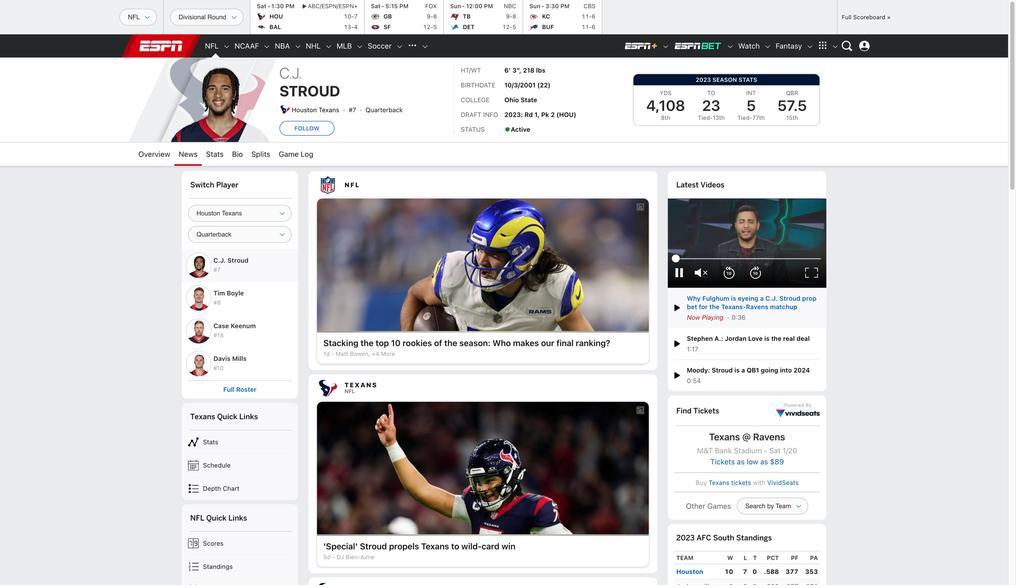Task type: vqa. For each thing, say whether or not it's contained in the screenshot.
leftmost ESPN BET image
yes



Task type: locate. For each thing, give the bounding box(es) containing it.
espn bet image left watch
[[727, 43, 734, 50]]

1 vertical spatial ravens
[[753, 431, 785, 443]]

full left roster
[[223, 386, 234, 393]]

pf
[[791, 555, 798, 562]]

1 vertical spatial stats link
[[182, 431, 298, 454]]

1 horizontal spatial 9-8
[[506, 13, 516, 20]]

list containing stats
[[182, 431, 298, 500]]

1 11- from the top
[[582, 13, 592, 20]]

13th
[[713, 114, 725, 121]]

nhl image
[[325, 43, 332, 50]]

0 vertical spatial links
[[239, 412, 258, 422]]

now
[[687, 314, 700, 321]]

section
[[182, 171, 298, 585]]

9- down fox
[[427, 13, 433, 20]]

0 horizontal spatial 12-
[[423, 24, 433, 30]]

more espn image
[[815, 38, 831, 54], [832, 43, 839, 50]]

with
[[753, 479, 765, 487]]

watch link
[[734, 34, 764, 58]]

tied- inside int 5 tied-77th
[[737, 114, 752, 121]]

0 horizontal spatial full
[[223, 386, 234, 393]]

1 vertical spatial 7
[[743, 568, 747, 576]]

2 tied- from the left
[[737, 114, 752, 121]]

is
[[731, 295, 736, 302], [764, 335, 770, 342], [734, 367, 740, 374]]

c.j. up the matchup
[[765, 295, 778, 302]]

pm for sun 3:30 pm
[[560, 3, 570, 10]]

stats link
[[202, 143, 228, 166], [182, 431, 298, 454]]

1 vertical spatial 6
[[592, 24, 595, 30]]

1 11-6 from the top
[[582, 13, 595, 20]]

final
[[556, 338, 574, 348]]

0 horizontal spatial 5
[[433, 24, 437, 30]]

houston down team
[[676, 568, 703, 576]]

2024
[[794, 367, 810, 374]]

sat left 1:30
[[257, 3, 266, 10]]

12- for fox
[[423, 24, 433, 30]]

0 horizontal spatial 12-5
[[423, 24, 437, 30]]

rank element for 4,108
[[640, 114, 691, 121]]

2
[[551, 111, 555, 118]]

list containing scores
[[182, 532, 298, 585]]

is up texans-
[[731, 295, 736, 302]]

0 vertical spatial full
[[842, 14, 852, 21]]

12- for nbc
[[502, 24, 512, 30]]

2023
[[696, 76, 711, 83], [676, 533, 695, 543]]

0 vertical spatial is
[[731, 295, 736, 302]]

1 vertical spatial tickets
[[710, 458, 735, 466]]

stroud up boyle
[[227, 257, 248, 264]]

2023 season stats
[[696, 76, 757, 83]]

0 vertical spatial nfl link
[[201, 34, 223, 58]]

player
[[216, 180, 238, 190]]

0 vertical spatial 10
[[391, 338, 400, 348]]

espn more sports home page image
[[404, 38, 420, 54]]

why fulghum is eyeing a c.j. stroud prop bet for the texans-ravens matchup
[[687, 295, 817, 311]]

8 down fox
[[433, 13, 437, 20]]

c.j. down nba icon
[[280, 64, 302, 82]]

1 horizontal spatial tied-
[[737, 114, 752, 121]]

1 horizontal spatial 10
[[725, 568, 733, 576]]

0 vertical spatial standings
[[736, 533, 772, 543]]

full
[[842, 14, 852, 21], [223, 386, 234, 393]]

as down the -
[[760, 458, 768, 466]]

0 horizontal spatial 2023
[[676, 533, 695, 543]]

1 horizontal spatial 2023
[[696, 76, 711, 83]]

a inside why fulghum is eyeing a c.j. stroud prop bet for the texans-ravens matchup
[[760, 295, 764, 302]]

full roster link
[[223, 386, 256, 394]]

nfl
[[205, 41, 219, 50], [344, 181, 360, 189], [344, 388, 355, 394], [190, 513, 204, 523]]

8
[[433, 13, 437, 20], [512, 13, 516, 20]]

6
[[592, 13, 595, 20], [592, 24, 595, 30]]

11-6 for buf
[[582, 24, 595, 30]]

2023 up td
[[696, 76, 711, 83]]

2 vertical spatial is
[[734, 367, 740, 374]]

1 vertical spatial stats
[[203, 438, 218, 446]]

9-8 down nbc
[[506, 13, 516, 20]]

tied- down int
[[737, 114, 752, 121]]

0 vertical spatial list
[[182, 431, 298, 500]]

c.j. inside why fulghum is eyeing a c.j. stroud prop bet for the texans-ravens matchup
[[765, 295, 778, 302]]

houston texans image
[[161, 44, 277, 161], [280, 104, 290, 115]]

0 vertical spatial quick
[[217, 412, 237, 422]]

m&t
[[697, 446, 713, 455]]

5 for fox
[[433, 24, 437, 30]]

2 vertical spatial c.j.
[[765, 295, 778, 302]]

is inside the 'stephen a.: jordan love is the real deal 1:17'
[[764, 335, 770, 342]]

1 vertical spatial is
[[764, 335, 770, 342]]

sun left 12:00
[[450, 3, 461, 10]]

0 horizontal spatial houston
[[292, 106, 317, 114]]

tickets down bank
[[710, 458, 735, 466]]

1 vertical spatial 11-6
[[582, 24, 595, 30]]

stroud up aime
[[360, 542, 387, 552]]

1 vertical spatial 10
[[725, 568, 733, 576]]

find tickets element
[[676, 396, 820, 426]]

9- for nbc
[[506, 13, 512, 20]]

2 9-8 from the left
[[506, 13, 516, 20]]

5 down int
[[746, 97, 756, 114]]

12-5 for nbc
[[502, 24, 516, 30]]

#7 left quarterback
[[349, 106, 356, 114]]

3 rank element from the left
[[731, 114, 771, 121]]

1 6 from the top
[[592, 13, 595, 20]]

latest videos
[[676, 180, 724, 190]]

1 vertical spatial standings
[[203, 563, 233, 571]]

fulghum
[[702, 295, 729, 302]]

0 vertical spatial ravens
[[746, 303, 768, 311]]

1 vertical spatial nfl link
[[317, 171, 657, 199]]

rank element containing 8th
[[640, 114, 691, 121]]

0 vertical spatial 11-
[[582, 13, 592, 20]]

standings down scores
[[203, 563, 233, 571]]

the down the fulghum
[[709, 303, 720, 311]]

2023 left afc on the bottom right of the page
[[676, 533, 695, 543]]

5 down fox
[[433, 24, 437, 30]]

stats up schedule
[[203, 438, 218, 446]]

2 sun from the left
[[529, 3, 540, 10]]

standings
[[736, 533, 772, 543], [203, 563, 233, 571]]

c.j. up tim
[[213, 257, 226, 264]]

the inside the 'stephen a.: jordan love is the real deal 1:17'
[[771, 335, 781, 342]]

the up matt bowen, +4 more
[[361, 338, 374, 348]]

ohio state
[[504, 96, 537, 104]]

1 horizontal spatial nfl link
[[317, 171, 657, 199]]

12-5 up "more sports" icon
[[423, 24, 437, 30]]

1 vertical spatial c.j. stroud image
[[186, 253, 211, 278]]

0 horizontal spatial nfl link
[[201, 34, 223, 58]]

1 horizontal spatial full
[[842, 14, 852, 21]]

2 horizontal spatial 5
[[746, 97, 756, 114]]

0 horizontal spatial #7
[[213, 267, 220, 274]]

rank element down interceptions element
[[731, 114, 771, 121]]

2023 inside texans @ ravens section
[[676, 533, 695, 543]]

stroud up the matchup
[[779, 295, 800, 302]]

1 pm from the left
[[285, 3, 295, 10]]

1 vertical spatial 2023
[[676, 533, 695, 543]]

c.j. for #7
[[213, 257, 226, 264]]

texans right buy
[[709, 479, 729, 487]]

splits
[[251, 150, 270, 159]]

matt
[[336, 351, 348, 358]]

'special' stroud propels texans to wild-card win image
[[317, 402, 649, 535]]

c.j. inside c.j. stroud #7
[[213, 257, 226, 264]]

houston up follow
[[292, 106, 317, 114]]

1 horizontal spatial 7
[[743, 568, 747, 576]]

0 horizontal spatial standings
[[203, 563, 233, 571]]

prop
[[802, 295, 817, 302]]

bien-
[[346, 554, 360, 561]]

ravens down 'eyeing'
[[746, 303, 768, 311]]

0 horizontal spatial 8
[[433, 13, 437, 20]]

links for nfl quick links
[[228, 513, 247, 523]]

list for nfl quick links
[[182, 532, 298, 585]]

sf
[[384, 24, 391, 30]]

9-8 down fox
[[427, 13, 437, 20]]

2 horizontal spatial c.j.
[[765, 295, 778, 302]]

davis mills image
[[186, 351, 211, 376]]

0 vertical spatial c.j. stroud image
[[161, 58, 277, 142]]

rank element down 57.5
[[771, 114, 813, 121]]

0 horizontal spatial sat
[[257, 3, 266, 10]]

stats
[[206, 150, 224, 159], [203, 438, 218, 446]]

stroud inside c.j. stroud #7
[[227, 257, 248, 264]]

is inside moody: stroud is a qb1 going into 2024 0:54
[[734, 367, 740, 374]]

1 vertical spatial list
[[182, 532, 298, 585]]

0 vertical spatial 11-6
[[582, 13, 595, 20]]

#8
[[213, 299, 221, 306]]

stroud inside why fulghum is eyeing a c.j. stroud prop bet for the texans-ravens matchup
[[779, 295, 800, 302]]

1 horizontal spatial 9-
[[506, 13, 512, 20]]

8 down nbc
[[512, 13, 516, 20]]

12-5
[[423, 24, 437, 30], [502, 24, 516, 30]]

0 horizontal spatial more espn image
[[815, 38, 831, 54]]

sat for sat 1:30 pm
[[257, 3, 266, 10]]

0 vertical spatial houston
[[292, 106, 317, 114]]

section containing switch player
[[182, 171, 298, 585]]

kc
[[542, 13, 550, 20]]

espn plus image
[[662, 43, 670, 50]]

12-5 up global navigation element
[[502, 24, 516, 30]]

espn bet image
[[674, 42, 722, 50], [727, 43, 734, 50]]

rank element down 4,108
[[640, 114, 691, 121]]

.588
[[764, 568, 779, 576]]

houston inside texans @ ravens section
[[676, 568, 703, 576]]

texans @ ravens m&t bank stadium - sat 1/20 tickets as low as $89
[[697, 431, 797, 466]]

stacking
[[323, 338, 358, 348]]

2 8 from the left
[[512, 13, 516, 20]]

10 up more
[[391, 338, 400, 348]]

$89
[[770, 458, 784, 466]]

find
[[676, 406, 692, 416]]

is inside why fulghum is eyeing a c.j. stroud prop bet for the texans-ravens matchup
[[731, 295, 736, 302]]

0 vertical spatial 7
[[354, 13, 358, 20]]

10
[[391, 338, 400, 348], [725, 568, 733, 576]]

7 inside texans @ ravens section
[[743, 568, 747, 576]]

9-
[[427, 13, 433, 20], [506, 13, 512, 20]]

0 horizontal spatial c.j.
[[213, 257, 226, 264]]

deal
[[796, 335, 810, 342]]

texans
[[319, 106, 339, 114], [344, 381, 378, 389], [190, 412, 215, 422], [709, 431, 740, 443], [709, 479, 729, 487], [421, 542, 449, 552]]

watch image
[[764, 43, 771, 50]]

is right love
[[764, 335, 770, 342]]

2 9- from the left
[[506, 13, 512, 20]]

a right 'eyeing'
[[760, 295, 764, 302]]

2 rank element from the left
[[691, 114, 731, 121]]

rank element down 23 at the right
[[691, 114, 731, 121]]

scores
[[203, 540, 223, 547]]

1 12- from the left
[[423, 24, 433, 30]]

texans up schedule
[[190, 412, 215, 422]]

tim boyle #8
[[213, 289, 244, 306]]

global navigation element
[[134, 34, 874, 58]]

10/3/2001
[[504, 81, 536, 89]]

college
[[461, 96, 490, 104]]

pm for sun 12:00 pm
[[484, 3, 493, 10]]

c.j. stroud #7
[[213, 257, 248, 274]]

as left low
[[737, 458, 745, 466]]

2 pm from the left
[[399, 3, 408, 10]]

the left real
[[771, 335, 781, 342]]

matt bowen, +4 more
[[336, 351, 395, 358]]

overview link
[[134, 143, 174, 166]]

case keenum image
[[186, 318, 211, 344]]

10-7
[[344, 13, 358, 20]]

1 horizontal spatial a
[[760, 295, 764, 302]]

quick for texans
[[217, 412, 237, 422]]

tickets right find on the bottom of the page
[[693, 406, 719, 416]]

c.j. inside c.j. stroud
[[280, 64, 302, 82]]

2 6 from the top
[[592, 24, 595, 30]]

stats link left "bio"
[[202, 143, 228, 166]]

sat left 5:15
[[371, 3, 380, 10]]

1 vertical spatial houston
[[676, 568, 703, 576]]

full left "scoreboard"
[[842, 14, 852, 21]]

1 horizontal spatial 5
[[512, 24, 516, 30]]

c.j. stroud image
[[161, 58, 277, 142], [186, 253, 211, 278]]

pm right 5:15
[[399, 3, 408, 10]]

12- up "more sports" icon
[[423, 24, 433, 30]]

tied- inside td 23 tied-13th
[[698, 114, 713, 121]]

0 horizontal spatial 9-8
[[427, 13, 437, 20]]

1 8 from the left
[[433, 13, 437, 20]]

+4
[[372, 351, 379, 358]]

aime
[[360, 554, 374, 561]]

rank element containing tied-13th
[[691, 114, 731, 121]]

2 11-6 from the top
[[582, 24, 595, 30]]

overview
[[138, 150, 170, 159]]

0 horizontal spatial tied-
[[698, 114, 713, 121]]

links up the scores link
[[228, 513, 247, 523]]

4 pm from the left
[[560, 3, 570, 10]]

sun for sun 3:30 pm
[[529, 3, 540, 10]]

2 list from the top
[[182, 532, 298, 585]]

pm for sat 1:30 pm
[[285, 3, 295, 10]]

stats link down texans quick links
[[182, 431, 298, 454]]

1 tied- from the left
[[698, 114, 713, 121]]

texans @ ravens section
[[668, 171, 826, 585]]

stats left "bio"
[[206, 150, 224, 159]]

full scoreboard » link
[[837, 0, 895, 34]]

1 vertical spatial c.j.
[[213, 257, 226, 264]]

0 vertical spatial #7
[[349, 106, 356, 114]]

profile management image
[[859, 41, 870, 51]]

stroud right moody:
[[712, 367, 733, 374]]

is left qb1
[[734, 367, 740, 374]]

card
[[482, 542, 499, 552]]

texans inside section
[[190, 412, 215, 422]]

10-
[[344, 13, 354, 20]]

tied- for 23
[[698, 114, 713, 121]]

espn
[[322, 3, 337, 10]]

1 horizontal spatial 8
[[512, 13, 516, 20]]

0 horizontal spatial as
[[737, 458, 745, 466]]

10 down w
[[725, 568, 733, 576]]

2 12- from the left
[[502, 24, 512, 30]]

1 horizontal spatial 12-
[[502, 24, 512, 30]]

0 horizontal spatial 9-
[[427, 13, 433, 20]]

rank element for 23
[[691, 114, 731, 121]]

ncaaf
[[235, 41, 259, 50]]

stroud
[[280, 82, 340, 100], [227, 257, 248, 264], [779, 295, 800, 302], [712, 367, 733, 374], [360, 542, 387, 552]]

chart
[[223, 485, 239, 492]]

sat
[[257, 3, 266, 10], [371, 3, 380, 10], [769, 446, 781, 455]]

pm right 1:30
[[285, 3, 295, 10]]

2 12-5 from the left
[[502, 24, 516, 30]]

1 9- from the left
[[427, 13, 433, 20]]

1 horizontal spatial houston
[[676, 568, 703, 576]]

0 horizontal spatial 7
[[354, 13, 358, 20]]

sun left the 3:30 at the top right
[[529, 3, 540, 10]]

9-8 for nbc
[[506, 13, 516, 20]]

1 vertical spatial a
[[741, 367, 745, 374]]

videos
[[701, 180, 724, 190]]

sun 3:30 pm
[[529, 3, 570, 10]]

0 vertical spatial c.j.
[[280, 64, 302, 82]]

5 down nbc
[[512, 24, 516, 30]]

quick
[[217, 412, 237, 422], [206, 513, 226, 523]]

0 vertical spatial tickets
[[693, 406, 719, 416]]

0 horizontal spatial 10
[[391, 338, 400, 348]]

pm right 12:00
[[484, 3, 493, 10]]

rookies
[[403, 338, 432, 348]]

1 vertical spatial full
[[223, 386, 234, 393]]

rank element
[[640, 114, 691, 121], [691, 114, 731, 121], [731, 114, 771, 121], [771, 114, 813, 121]]

vividseats
[[767, 479, 799, 487]]

1 horizontal spatial sun
[[529, 3, 540, 10]]

9- down nbc
[[506, 13, 512, 20]]

tickets as low as $89 link
[[674, 458, 820, 466]]

5d
[[323, 554, 331, 561]]

espn bet image right espn plus image
[[674, 42, 722, 50]]

#7 up tim
[[213, 267, 220, 274]]

standings link
[[182, 555, 298, 578]]

0 vertical spatial 2023
[[696, 76, 711, 83]]

353
[[805, 568, 818, 576]]

1 vertical spatial 11-
[[582, 24, 592, 30]]

1 vertical spatial links
[[228, 513, 247, 523]]

tim boyle image
[[186, 286, 211, 311]]

4 rank element from the left
[[771, 114, 813, 121]]

1 horizontal spatial as
[[760, 458, 768, 466]]

stroud inside moody: stroud is a qb1 going into 2024 0:54
[[712, 367, 733, 374]]

7 left 0 at bottom right
[[743, 568, 747, 576]]

draft info
[[461, 111, 498, 118]]

mlb image
[[356, 43, 363, 50]]

1 9-8 from the left
[[427, 13, 437, 20]]

sun
[[450, 3, 461, 10], [529, 3, 540, 10]]

3",
[[512, 67, 521, 74]]

stroud up houston texans link
[[280, 82, 340, 100]]

1 horizontal spatial sat
[[371, 3, 380, 10]]

texans up bank
[[709, 431, 740, 443]]

status
[[461, 126, 485, 133]]

buf
[[542, 24, 554, 30]]

ravens up the -
[[753, 431, 785, 443]]

full for full roster
[[223, 386, 234, 393]]

2023 for 4,108
[[696, 76, 711, 83]]

5
[[433, 24, 437, 30], [512, 24, 516, 30], [746, 97, 756, 114]]

schedule link
[[182, 454, 298, 477]]

1 horizontal spatial 12-5
[[502, 24, 516, 30]]

6 for kc
[[592, 13, 595, 20]]

list
[[182, 431, 298, 500], [182, 532, 298, 585]]

1 as from the left
[[737, 458, 745, 466]]

nba link
[[271, 34, 294, 58]]

full inside section
[[223, 386, 234, 393]]

1 sun from the left
[[450, 3, 461, 10]]

1 vertical spatial quick
[[206, 513, 226, 523]]

a left qb1
[[741, 367, 745, 374]]

ncaaf link
[[230, 34, 263, 58]]

'special' stroud propels texans to wild-card win
[[323, 542, 515, 552]]

links down roster
[[239, 412, 258, 422]]

0 horizontal spatial sun
[[450, 3, 461, 10]]

quick down full roster link
[[217, 412, 237, 422]]

latest
[[676, 180, 699, 190]]

rank element containing tied-77th
[[731, 114, 771, 121]]

3 pm from the left
[[484, 3, 493, 10]]

stephen a.: jordan love is the real deal 1:17
[[687, 335, 810, 353]]

2 11- from the top
[[582, 24, 592, 30]]

7 up 4
[[354, 13, 358, 20]]

vividseats link
[[767, 479, 799, 487]]

1 horizontal spatial standings
[[736, 533, 772, 543]]

rank element containing 15th
[[771, 114, 813, 121]]

1 horizontal spatial c.j.
[[280, 64, 302, 82]]

2 as from the left
[[760, 458, 768, 466]]

mlb link
[[332, 34, 356, 58]]

2 horizontal spatial sat
[[769, 446, 781, 455]]

0 vertical spatial 6
[[592, 13, 595, 20]]

tied- down 23 at the right
[[698, 114, 713, 121]]

nfl image
[[223, 43, 230, 50]]

1 list from the top
[[182, 431, 298, 500]]

1 12-5 from the left
[[423, 24, 437, 30]]

quick up scores
[[206, 513, 226, 523]]

0 horizontal spatial a
[[741, 367, 745, 374]]

pm right the 3:30 at the top right
[[560, 3, 570, 10]]

1 vertical spatial #7
[[213, 267, 220, 274]]

12- up global navigation element
[[502, 24, 512, 30]]

1 rank element from the left
[[640, 114, 691, 121]]

standings up t
[[736, 533, 772, 543]]

0 vertical spatial a
[[760, 295, 764, 302]]

sat right the -
[[769, 446, 781, 455]]

qb1
[[747, 367, 759, 374]]

nba
[[275, 41, 290, 50]]



Task type: describe. For each thing, give the bounding box(es) containing it.
more
[[381, 351, 395, 358]]

dj
[[337, 554, 344, 561]]

rank element for 57.5
[[771, 114, 813, 121]]

case
[[213, 322, 229, 330]]

full for full scoreboard »
[[842, 14, 852, 21]]

stroud for c.j. stroud
[[227, 257, 248, 264]]

is for eyeing
[[731, 295, 736, 302]]

houston texans
[[292, 106, 339, 114]]

ranking?
[[576, 338, 610, 348]]

playing
[[702, 314, 723, 321]]

texans tickets link
[[709, 479, 751, 487]]

video player: why fulghum is eyeing a c.j. stroud prop bet for the texans-ravens matchup region
[[668, 199, 826, 288]]

rank element for 5
[[731, 114, 771, 121]]

ravens inside why fulghum is eyeing a c.j. stroud prop bet for the texans-ravens matchup
[[746, 303, 768, 311]]

texans down bowen,
[[344, 381, 378, 389]]

passing touchdowns element
[[691, 90, 731, 96]]

0 horizontal spatial houston texans image
[[161, 44, 277, 161]]

0 horizontal spatial espn bet image
[[674, 42, 722, 50]]

find tickets
[[676, 406, 719, 416]]

pk
[[541, 111, 549, 118]]

to
[[451, 542, 459, 552]]

eyeing
[[738, 295, 758, 302]]

stats inside list
[[203, 438, 218, 446]]

espn+ image
[[624, 42, 658, 50]]

texans left the to
[[421, 542, 449, 552]]

ncaaf image
[[263, 43, 271, 50]]

mills
[[232, 355, 247, 362]]

season:
[[459, 338, 490, 348]]

low
[[747, 458, 758, 466]]

afc
[[697, 533, 711, 543]]

#18
[[213, 332, 224, 339]]

espn+
[[339, 3, 358, 10]]

stephen
[[687, 335, 713, 342]]

active
[[511, 126, 530, 133]]

standings inside texans @ ravens section
[[736, 533, 772, 543]]

our
[[541, 338, 554, 348]]

texans nfl
[[344, 381, 378, 394]]

'special'
[[323, 542, 358, 552]]

standings inside list
[[203, 563, 233, 571]]

qbr
[[786, 90, 798, 96]]

moody: stroud is a qb1 going into 2024 0:54
[[687, 367, 810, 385]]

a.:
[[714, 335, 723, 342]]

stroud for c.j.
[[280, 82, 340, 100]]

pm for sat 5:15 pm
[[399, 3, 408, 10]]

1:30
[[271, 3, 284, 10]]

ohio
[[504, 96, 519, 104]]

texans quick links
[[190, 412, 258, 422]]

-
[[764, 446, 767, 455]]

now playing
[[687, 314, 723, 321]]

moody:
[[687, 367, 710, 374]]

buy
[[696, 479, 707, 487]]

switch player
[[190, 180, 238, 190]]

the inside why fulghum is eyeing a c.j. stroud prop bet for the texans-ravens matchup
[[709, 303, 720, 311]]

stroud for moody: stroud is a qb1 going into 2024
[[712, 367, 733, 374]]

8 for nbc
[[512, 13, 516, 20]]

12-5 for fox
[[423, 24, 437, 30]]

td
[[707, 90, 715, 96]]

@
[[742, 431, 751, 443]]

6 for buf
[[592, 24, 595, 30]]

ravens inside texans @ ravens m&t bank stadium - sat 1/20 tickets as low as $89
[[753, 431, 785, 443]]

1 horizontal spatial houston texans image
[[280, 104, 290, 115]]

into
[[780, 367, 792, 374]]

mlb
[[337, 41, 352, 50]]

a inside moody: stroud is a qb1 going into 2024 0:54
[[741, 367, 745, 374]]

13-
[[344, 24, 354, 30]]

other
[[686, 502, 705, 511]]

c.j. for stroud
[[280, 64, 302, 82]]

links for texans quick links
[[239, 412, 258, 422]]

quick for nfl
[[206, 513, 226, 523]]

more sports image
[[421, 43, 429, 50]]

tied- for 5
[[737, 114, 752, 121]]

10 inside texans @ ravens section
[[725, 568, 733, 576]]

nfl inside texans nfl
[[344, 388, 355, 394]]

cbs
[[584, 3, 595, 10]]

makes
[[513, 338, 539, 348]]

0 vertical spatial stats link
[[202, 143, 228, 166]]

5 for nbc
[[512, 24, 516, 30]]

full roster
[[223, 386, 256, 393]]

8 for fox
[[433, 13, 437, 20]]

2023 for w
[[676, 533, 695, 543]]

nfl quick links
[[190, 513, 247, 523]]

0:36
[[732, 314, 746, 321]]

sat inside texans @ ravens m&t bank stadium - sat 1/20 tickets as low as $89
[[769, 446, 781, 455]]

nbc
[[504, 3, 516, 10]]

progress bar slider
[[673, 251, 821, 267]]

wild-
[[461, 542, 482, 552]]

lbs
[[536, 67, 545, 74]]

adjusted qbr element
[[771, 90, 813, 96]]

games
[[707, 502, 731, 511]]

8th
[[661, 114, 670, 121]]

soccer image
[[396, 43, 403, 50]]

nfl inside section
[[190, 513, 204, 523]]

nba image
[[294, 43, 302, 50]]

south
[[713, 533, 734, 543]]

game
[[279, 150, 299, 159]]

season
[[712, 76, 737, 83]]

game log
[[279, 150, 313, 159]]

qbr 57.5 15th
[[777, 90, 807, 121]]

4
[[354, 24, 358, 30]]

sat 5:15 pm
[[371, 3, 408, 10]]

soccer
[[368, 41, 392, 50]]

texans up follow button
[[319, 106, 339, 114]]

tickets inside texans @ ravens m&t bank stadium - sat 1/20 tickets as low as $89
[[710, 458, 735, 466]]

sun for sun 12:00 pm
[[450, 3, 461, 10]]

1:17
[[687, 345, 698, 353]]

who
[[493, 338, 511, 348]]

unmute image
[[695, 266, 709, 279]]

davis mills #10
[[213, 355, 247, 372]]

0
[[753, 568, 757, 576]]

going
[[761, 367, 778, 374]]

depth chart
[[203, 485, 239, 492]]

13-4
[[344, 24, 358, 30]]

1 horizontal spatial more espn image
[[832, 43, 839, 50]]

houston for houston
[[676, 568, 703, 576]]

w
[[727, 555, 733, 562]]

11-6 for kc
[[582, 13, 595, 20]]

list for texans quick links
[[182, 431, 298, 500]]

11- for kc
[[582, 13, 592, 20]]

game log link
[[275, 143, 318, 166]]

11- for buf
[[582, 24, 592, 30]]

houston link
[[676, 567, 703, 577]]

2023:
[[504, 111, 523, 118]]

5 inside int 5 tied-77th
[[746, 97, 756, 114]]

texans inside texans @ ravens m&t bank stadium - sat 1/20 tickets as low as $89
[[709, 431, 740, 443]]

stacking the top 10 rookies of the season: who makes our final ranking? image
[[317, 199, 649, 331]]

1 horizontal spatial #7
[[349, 106, 356, 114]]

draft
[[461, 111, 481, 118]]

det
[[463, 24, 475, 30]]

9-8 for fox
[[427, 13, 437, 20]]

houston for houston texans
[[292, 106, 317, 114]]

218
[[523, 67, 534, 74]]

9- for fox
[[427, 13, 433, 20]]

#7 inside c.j. stroud #7
[[213, 267, 220, 274]]

fantasy
[[776, 41, 802, 50]]

1 horizontal spatial espn bet image
[[727, 43, 734, 50]]

jordan
[[725, 335, 746, 342]]

10/3/2001 (22)
[[504, 81, 550, 89]]

hou
[[269, 13, 283, 20]]

c.j. stroud image inside section
[[186, 253, 211, 278]]

t
[[753, 555, 757, 562]]

nfl inside global navigation element
[[205, 41, 219, 50]]

fantasy link
[[771, 34, 806, 58]]

stacking the top 10 rookies of the season: who makes our final ranking?
[[323, 338, 610, 348]]

soccer link
[[363, 34, 396, 58]]

the right "of"
[[444, 338, 457, 348]]

fantasy image
[[806, 43, 814, 50]]

0 vertical spatial stats
[[206, 150, 224, 159]]

quarterback
[[366, 106, 403, 114]]

td 23 tied-13th
[[698, 90, 725, 121]]

interceptions element
[[731, 90, 771, 96]]

dj bien-aime
[[337, 554, 374, 561]]

is for a
[[734, 367, 740, 374]]

passing yards element
[[640, 90, 691, 96]]

win
[[502, 542, 515, 552]]

matchup
[[770, 303, 797, 311]]

sun 12:00 pm
[[450, 3, 493, 10]]

sat for sat 5:15 pm
[[371, 3, 380, 10]]



